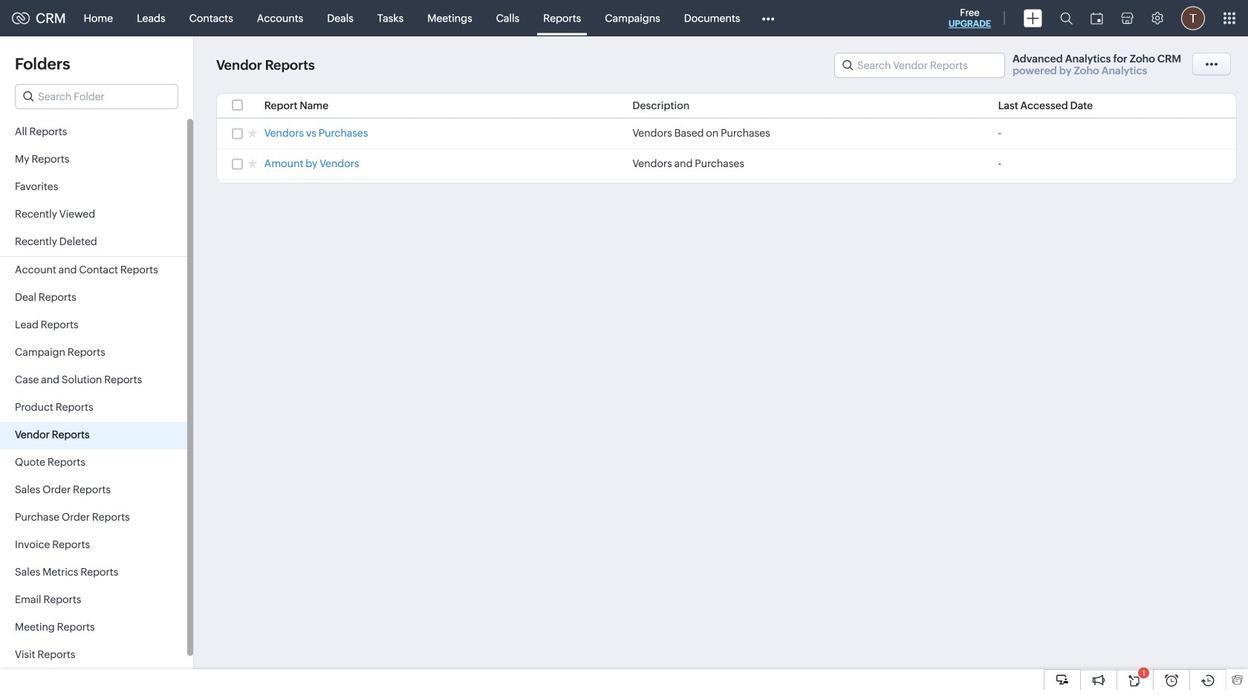 Task type: locate. For each thing, give the bounding box(es) containing it.
Other Modules field
[[752, 6, 784, 30]]

search image
[[1060, 12, 1073, 25]]

create menu image
[[1024, 9, 1043, 27]]

create menu element
[[1015, 0, 1051, 36]]



Task type: vqa. For each thing, say whether or not it's contained in the screenshot.
'logo'
yes



Task type: describe. For each thing, give the bounding box(es) containing it.
search element
[[1051, 0, 1082, 36]]

Search Vendor Reports text field
[[835, 53, 1005, 77]]

profile image
[[1181, 6, 1205, 30]]

calendar image
[[1091, 12, 1103, 24]]

logo image
[[12, 12, 30, 24]]

Search Folder text field
[[16, 85, 178, 108]]

profile element
[[1173, 0, 1214, 36]]



